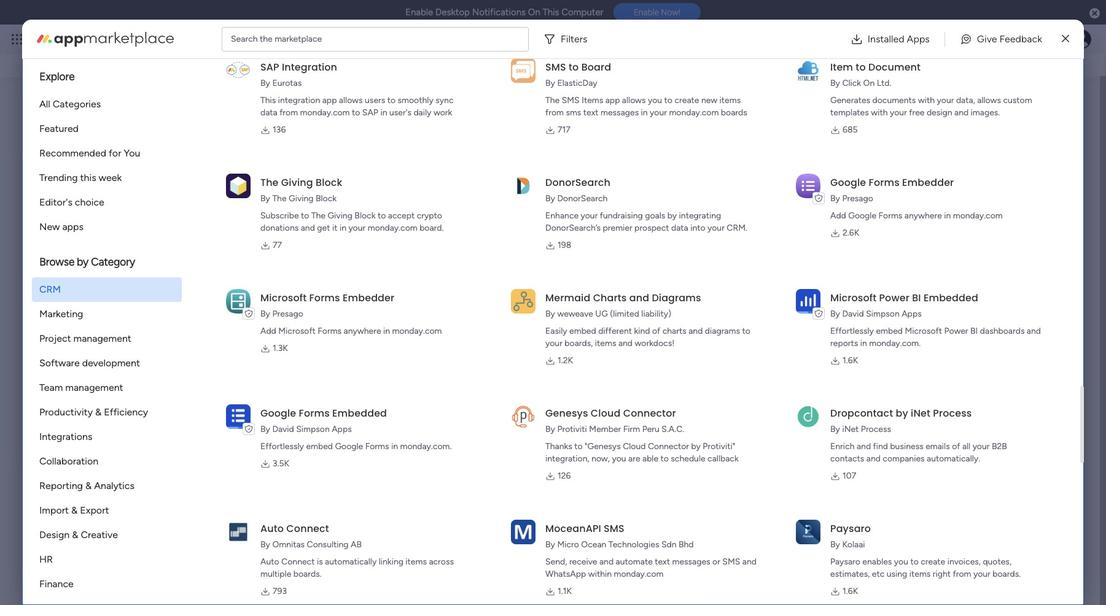 Task type: describe. For each thing, give the bounding box(es) containing it.
sms inside the sms items app allows you to create new items from sms text messages in your monday.com boards
[[562, 95, 580, 106]]

app logo image for auto connect
[[226, 520, 251, 545]]

create inside paysaro enables you to create invoices, quotes, estimates, etc using items right from your boards.
[[921, 557, 946, 568]]

from inside this integration app allows users to smoothly sync data from monday.com to sap in user's daily work
[[280, 107, 298, 118]]

work right component image
[[274, 247, 293, 257]]

update feed (inbox)
[[57, 295, 159, 308]]

to inside the sms items app allows you to create new items from sms text messages in your monday.com boards
[[664, 95, 673, 106]]

schedule
[[671, 454, 706, 464]]

in inside the sms items app allows you to create new items from sms text messages in your monday.com boards
[[641, 107, 648, 118]]

generates
[[831, 95, 870, 106]]

0 vertical spatial block
[[316, 176, 342, 190]]

you inside paysaro enables you to create invoices, quotes, estimates, etc using items right from your boards.
[[894, 557, 909, 568]]

to right "able"
[[661, 454, 669, 464]]

of inside enrich and find business emails of all your b2b contacts and companies automatically.
[[952, 442, 960, 452]]

feed
[[97, 295, 120, 308]]

by inside mermaid charts and diagrams by weweave ug (limited liability)
[[545, 309, 555, 319]]

software development
[[39, 358, 140, 369]]

> for marketing plan
[[347, 247, 353, 257]]

my workspaces
[[57, 464, 136, 477]]

0 vertical spatial process
[[933, 407, 972, 421]]

dapulse x slim image
[[1062, 32, 1069, 46]]

effortlessly for google
[[260, 442, 304, 452]]

0 vertical spatial donorsearch
[[545, 176, 611, 190]]

monday.com inside getting started element
[[982, 324, 1031, 334]]

integration
[[282, 60, 337, 74]]

presago for microsoft
[[272, 309, 303, 319]]

1.6k for by
[[843, 587, 858, 597]]

for
[[109, 147, 121, 159]]

daily
[[414, 107, 432, 118]]

1 vertical spatial inet
[[842, 424, 859, 435]]

enhance
[[545, 211, 579, 221]]

category
[[91, 256, 135, 269]]

lottie animation element
[[544, 31, 889, 78]]

to up marketing plan
[[301, 211, 309, 221]]

0 horizontal spatial on
[[528, 7, 540, 18]]

embedded inside google forms embedded by david simpson apps
[[332, 407, 387, 421]]

with inside 'boost your workflow in minutes with ready-made templates'
[[1040, 193, 1059, 205]]

feedback
[[937, 49, 975, 60]]

to up user's
[[387, 95, 396, 106]]

search everything image
[[1002, 33, 1014, 45]]

invite members image
[[945, 33, 957, 45]]

the sms items app allows you to create new items from sms text messages in your monday.com boards
[[545, 95, 747, 118]]

across
[[429, 557, 454, 568]]

right
[[933, 569, 951, 580]]

paysaro for paysaro by kolaai
[[831, 522, 871, 536]]

136
[[273, 125, 286, 135]]

bi inside microsoft power bi embedded by david simpson apps
[[912, 291, 921, 305]]

data inside enhance your fundraising goals by integrating donorsearch's premier prospect data into your crm.
[[671, 223, 688, 233]]

give for give feedback
[[915, 49, 934, 60]]

invite for invite your teammates and start collaborating
[[132, 398, 157, 409]]

text inside the sms items app allows you to create new items from sms text messages in your monday.com boards
[[583, 107, 599, 118]]

all
[[39, 98, 50, 110]]

ab
[[351, 540, 362, 550]]

1 image
[[927, 25, 938, 39]]

microsoft power bi embedded by david simpson apps
[[831, 291, 978, 319]]

forms down the google forms embedder by presago
[[879, 211, 903, 221]]

invoices,
[[948, 557, 981, 568]]

accept
[[388, 211, 415, 221]]

and down different
[[619, 338, 633, 349]]

by inside item to document by click on ltd.
[[831, 78, 840, 88]]

embedded inside microsoft power bi embedded by david simpson apps
[[924, 291, 978, 305]]

text inside send, receive and automate text messages or sms and whatsapp within monday.com
[[655, 557, 670, 568]]

reporting
[[39, 480, 83, 492]]

integrating
[[679, 211, 721, 221]]

power inside effortlessly embed microsoft power bi dashboards and reports in monday.com.
[[944, 326, 968, 337]]

main for notes
[[151, 247, 170, 257]]

by inside dropcontact by inet process by inet process
[[896, 407, 908, 421]]

and inside effortlessly embed microsoft power bi dashboards and reports in monday.com.
[[1027, 326, 1041, 337]]

easily embed different kind of charts and diagrams to your boards, items and workdocs!
[[545, 326, 751, 349]]

free
[[909, 107, 925, 118]]

anywhere for microsoft forms embedder
[[344, 326, 381, 337]]

allows inside generates documents with your data, allows custom templates with your free design and images.
[[977, 95, 1001, 106]]

0 horizontal spatial search
[[231, 33, 258, 44]]

and inside subscribe to the giving block to accept crypto donations and get it in your monday.com board.
[[301, 223, 315, 233]]

works
[[1034, 324, 1056, 334]]

0 horizontal spatial with
[[871, 107, 888, 118]]

to inside paysaro enables you to create invoices, quotes, estimates, etc using items right from your boards.
[[911, 557, 919, 568]]

main for marketing plan
[[355, 247, 373, 257]]

enrich and find business emails of all your b2b contacts and companies automatically.
[[831, 442, 1007, 464]]

consulting
[[307, 540, 349, 550]]

sms inside moceanapi sms by micro ocean technologies sdn bhd
[[604, 522, 625, 536]]

boards
[[721, 107, 747, 118]]

trending this week
[[39, 172, 122, 184]]

embed for forms
[[306, 442, 333, 452]]

team management
[[39, 382, 123, 394]]

your inside enrich and find business emails of all your b2b contacts and companies automatically.
[[973, 442, 990, 452]]

by inside the google forms embedder by presago
[[831, 193, 840, 204]]

simpson inside microsoft power bi embedded by david simpson apps
[[866, 309, 900, 319]]

and down find
[[867, 454, 881, 464]]

david inside google forms embedded by david simpson apps
[[272, 424, 294, 435]]

0 vertical spatial workspaces
[[227, 55, 280, 66]]

minutes
[[1002, 193, 1037, 205]]

plans
[[232, 34, 252, 44]]

private board image
[[55, 226, 68, 240]]

workspace down "analytics"
[[124, 500, 178, 514]]

monday.com inside send, receive and automate text messages or sms and whatsapp within monday.com
[[614, 569, 664, 580]]

project management
[[39, 333, 131, 345]]

crm
[[39, 284, 61, 295]]

sms to board by elasticday
[[545, 60, 611, 88]]

by inside enhance your fundraising goals by integrating donorsearch's premier prospect data into your crm.
[[668, 211, 677, 221]]

sms inside sms to board by elasticday
[[545, 60, 566, 74]]

v2 bolt switch image
[[997, 48, 1004, 61]]

subscribe
[[260, 211, 299, 221]]

allows inside the sms items app allows you to create new items from sms text messages in your monday.com boards
[[622, 95, 646, 106]]

browse
[[39, 256, 74, 269]]

to left user's
[[352, 107, 360, 118]]

paysaro enables you to create invoices, quotes, estimates, etc using items right from your boards.
[[831, 557, 1021, 580]]

subscribe to the giving block to accept crypto donations and get it in your monday.com board.
[[260, 211, 444, 233]]

by inside paysaro by kolaai
[[831, 540, 840, 550]]

week
[[99, 172, 122, 184]]

microsoft inside effortlessly embed microsoft power bi dashboards and reports in monday.com.
[[905, 326, 942, 337]]

1 vertical spatial process
[[861, 424, 891, 435]]

kolaai
[[842, 540, 865, 550]]

easily
[[545, 326, 567, 337]]

forms down google forms embedded by david simpson apps
[[365, 442, 389, 452]]

management up development
[[73, 333, 131, 345]]

marketing for marketing plan
[[276, 227, 322, 238]]

dapulse close image
[[1090, 7, 1100, 20]]

work inside this integration app allows users to smoothly sync data from monday.com to sap in user's daily work
[[434, 107, 452, 118]]

and right or
[[743, 557, 757, 568]]

help image
[[1029, 33, 1041, 45]]

collaboration
[[39, 456, 98, 467]]

liability)
[[641, 309, 671, 319]]

monday.com inside this integration app allows users to smoothly sync data from monday.com to sap in user's daily work
[[300, 107, 350, 118]]

enable now!
[[634, 8, 681, 17]]

apps inside microsoft power bi embedded by david simpson apps
[[902, 309, 922, 319]]

items inside easily embed different kind of charts and diagrams to your boards, items and workdocs!
[[595, 338, 616, 349]]

embedder for google forms embedder
[[902, 176, 954, 190]]

and right the charts
[[689, 326, 703, 337]]

images.
[[971, 107, 1000, 118]]

workspace for marketing plan
[[376, 247, 417, 257]]

forms inside google forms embedded by david simpson apps
[[299, 407, 330, 421]]

connect for auto connect by omnitas consulting ab
[[286, 522, 329, 536]]

and inside mermaid charts and diagrams by weweave ug (limited liability)
[[629, 291, 649, 305]]

board.
[[420, 223, 444, 233]]

app logo image for donorsearch
[[511, 175, 536, 197]]

microsoft inside microsoft power bi embedded by david simpson apps
[[831, 291, 877, 305]]

filters button
[[539, 27, 597, 51]]

by inside genesys cloud connector by protiviti member firm peru s.a.c.
[[545, 424, 555, 435]]

and left find
[[857, 442, 871, 452]]

generates documents with your data, allows custom templates with your free design and images.
[[831, 95, 1032, 118]]

the
[[260, 33, 273, 44]]

presago for google
[[842, 193, 873, 204]]

boards, inside easily embed different kind of charts and diagrams to your boards, items and workdocs!
[[565, 338, 593, 349]]

david inside microsoft power bi embedded by david simpson apps
[[842, 309, 864, 319]]

boost
[[899, 193, 924, 205]]

integration,
[[545, 454, 590, 464]]

1 horizontal spatial inet
[[911, 407, 931, 421]]

ready-
[[899, 208, 927, 219]]

1.3k
[[273, 343, 288, 354]]

1 horizontal spatial with
[[918, 95, 935, 106]]

by inside thanks to "genesys cloud connector by protiviti" integration, now, you are able to schedule callback
[[691, 442, 701, 452]]

add for google
[[831, 211, 846, 221]]

to left "accept"
[[378, 211, 386, 221]]

google inside google forms embedded by david simpson apps
[[260, 407, 296, 421]]

auto connect is automatically linking items across multiple boards.
[[260, 557, 454, 580]]

add to favorites image
[[420, 226, 433, 239]]

dropcontact by inet process by inet process
[[831, 407, 972, 435]]

from inside paysaro enables you to create invoices, quotes, estimates, etc using items right from your boards.
[[953, 569, 971, 580]]

this
[[80, 172, 96, 184]]

1 vertical spatial workspaces
[[75, 464, 136, 477]]

trending
[[39, 172, 78, 184]]

workspace image
[[60, 500, 89, 529]]

editor's
[[39, 197, 72, 208]]

google forms embedded by david simpson apps
[[260, 407, 387, 435]]

items inside paysaro enables you to create invoices, quotes, estimates, etc using items right from your boards.
[[910, 569, 931, 580]]

107
[[843, 471, 856, 482]]

reporting & analytics
[[39, 480, 134, 492]]

auto connect by omnitas consulting ab
[[260, 522, 362, 550]]

my
[[57, 464, 72, 477]]

quick search button
[[987, 42, 1076, 67]]

enables
[[863, 557, 892, 568]]

effortlessly for microsoft
[[831, 326, 874, 337]]

to up integration,
[[575, 442, 583, 452]]

help button
[[1002, 571, 1045, 591]]

2.6k
[[843, 228, 860, 238]]

connector inside genesys cloud connector by protiviti member firm peru s.a.c.
[[623, 407, 676, 421]]

prospect
[[635, 223, 669, 233]]

send,
[[545, 557, 567, 568]]

feedback
[[1000, 33, 1042, 45]]

and up within
[[599, 557, 614, 568]]

filters
[[561, 33, 588, 45]]

to inside item to document by click on ltd.
[[856, 60, 866, 74]]

(limited
[[610, 309, 639, 319]]

made
[[927, 208, 952, 219]]

work management > main workspace for notes
[[70, 247, 213, 257]]

all
[[963, 442, 971, 452]]

& for efficiency
[[95, 407, 102, 418]]

donations
[[260, 223, 299, 233]]

reports
[[831, 338, 858, 349]]

creative
[[81, 530, 118, 541]]

see plans
[[215, 34, 252, 44]]

boards. inside 'auto connect is automatically linking items across multiple boards.'
[[294, 569, 322, 580]]

monday.com inside subscribe to the giving block to accept crypto donations and get it in your monday.com board.
[[368, 223, 418, 233]]

management down "notes"
[[91, 247, 142, 257]]

sms inside send, receive and automate text messages or sms and whatsapp within monday.com
[[723, 557, 740, 568]]

forms inside the google forms embedder by presago
[[869, 176, 900, 190]]

sap inside sap integration by eurotas
[[260, 60, 279, 74]]

you inside the sms items app allows you to create new items from sms text messages in your monday.com boards
[[648, 95, 662, 106]]

give feedback
[[915, 49, 975, 60]]

management down marketing plan
[[295, 247, 345, 257]]

select product image
[[11, 33, 23, 45]]

component image
[[55, 245, 66, 256]]

198
[[558, 240, 571, 251]]

by inside sms to board by elasticday
[[545, 78, 555, 88]]

peru
[[642, 424, 660, 435]]

embedder for microsoft forms embedder
[[343, 291, 395, 305]]

items inside 'auto connect is automatically linking items across multiple boards.'
[[406, 557, 427, 568]]

thanks
[[545, 442, 572, 452]]

close update feed (inbox) image
[[39, 294, 54, 309]]

goals
[[645, 211, 665, 221]]

the giving block by the giving block
[[260, 176, 342, 204]]

0 vertical spatial giving
[[281, 176, 313, 190]]

analytics
[[94, 480, 134, 492]]

simpson inside google forms embedded by david simpson apps
[[296, 424, 330, 435]]



Task type: vqa. For each thing, say whether or not it's contained in the screenshot.
Team
yes



Task type: locate. For each thing, give the bounding box(es) containing it.
notifications image
[[891, 33, 903, 45]]

callback
[[708, 454, 739, 464]]

forms up the boost at top
[[869, 176, 900, 190]]

of
[[652, 326, 661, 337], [952, 442, 960, 452]]

anywhere
[[905, 211, 942, 221], [344, 326, 381, 337]]

from
[[280, 107, 298, 118], [545, 107, 564, 118], [953, 569, 971, 580]]

1.6k down the reports
[[843, 356, 858, 366]]

item to document by click on ltd.
[[831, 60, 921, 88]]

workspace for notes
[[172, 247, 213, 257]]

marketing up project
[[39, 308, 83, 320]]

block
[[316, 176, 342, 190], [316, 193, 337, 204], [355, 211, 376, 221]]

0 horizontal spatial david
[[272, 424, 294, 435]]

enable for enable now!
[[634, 8, 659, 17]]

0 horizontal spatial workspaces
[[75, 464, 136, 477]]

2 vertical spatial with
[[1040, 193, 1059, 205]]

1 boards. from the left
[[294, 569, 322, 580]]

sap inside this integration app allows users to smoothly sync data from monday.com to sap in user's daily work
[[362, 107, 378, 118]]

workspace up 1
[[172, 247, 213, 257]]

connect inside auto connect by omnitas consulting ab
[[286, 522, 329, 536]]

presago inside the google forms embedder by presago
[[842, 193, 873, 204]]

user's
[[389, 107, 412, 118]]

1 horizontal spatial boards,
[[565, 338, 593, 349]]

app logo image for sms to board
[[511, 58, 536, 83]]

to right the diagrams at bottom right
[[742, 326, 751, 337]]

items right the linking in the bottom left of the page
[[406, 557, 427, 568]]

choice
[[75, 197, 104, 208]]

app inside the sms items app allows you to create new items from sms text messages in your monday.com boards
[[606, 95, 620, 106]]

0 horizontal spatial embedder
[[343, 291, 395, 305]]

by right component icon
[[77, 256, 88, 269]]

you
[[124, 147, 140, 159]]

embed down google forms embedded by david simpson apps
[[306, 442, 333, 452]]

by inside auto connect by omnitas consulting ab
[[260, 540, 270, 550]]

enable for enable desktop notifications on this computer
[[406, 7, 433, 18]]

sms up technologies
[[604, 522, 625, 536]]

boards. inside paysaro enables you to create invoices, quotes, estimates, etc using items right from your boards.
[[993, 569, 1021, 580]]

your inside easily embed different kind of charts and diagrams to your boards, items and workdocs!
[[545, 338, 563, 349]]

0 horizontal spatial cloud
[[591, 407, 621, 421]]

templates down workflow
[[954, 208, 998, 219]]

templates inside 'boost your workflow in minutes with ready-made templates'
[[954, 208, 998, 219]]

invite your teammates and start collaborating
[[132, 398, 334, 409]]

embed for charts
[[569, 326, 596, 337]]

0 vertical spatial templates
[[831, 107, 869, 118]]

1 horizontal spatial embedded
[[924, 291, 978, 305]]

items down different
[[595, 338, 616, 349]]

messages down items
[[601, 107, 639, 118]]

the
[[545, 95, 560, 106], [260, 176, 279, 190], [272, 193, 287, 204], [311, 211, 326, 221]]

to up elasticday
[[569, 60, 579, 74]]

your inside 'boost your workflow in minutes with ready-made templates'
[[927, 193, 946, 205]]

power inside microsoft power bi embedded by david simpson apps
[[879, 291, 910, 305]]

google inside the google forms embedder by presago
[[831, 176, 866, 190]]

app logo image for moceanapi sms
[[511, 520, 536, 545]]

connector down s.a.c.
[[648, 442, 689, 452]]

> for notes
[[144, 247, 149, 257]]

presago up 2.6k
[[842, 193, 873, 204]]

1 app from the left
[[322, 95, 337, 106]]

add up 1.3k
[[260, 326, 276, 337]]

enable left the desktop
[[406, 7, 433, 18]]

0 vertical spatial text
[[583, 107, 599, 118]]

in inside 'boost your workflow in minutes with ready-made templates'
[[992, 193, 999, 205]]

2 boards. from the left
[[993, 569, 1021, 580]]

v2 user feedback image
[[901, 47, 911, 61]]

0 horizontal spatial monday.com.
[[400, 442, 452, 452]]

1 horizontal spatial power
[[944, 326, 968, 337]]

2 work management > main workspace from the left
[[274, 247, 417, 257]]

process
[[933, 407, 972, 421], [861, 424, 891, 435]]

1 vertical spatial presago
[[272, 309, 303, 319]]

0 horizontal spatial invite
[[132, 398, 157, 409]]

you left are
[[612, 454, 626, 464]]

send, receive and automate text messages or sms and whatsapp within monday.com
[[545, 557, 757, 580]]

0 horizontal spatial app
[[322, 95, 337, 106]]

1 vertical spatial this
[[260, 95, 276, 106]]

1 vertical spatial with
[[871, 107, 888, 118]]

create inside the sms items app allows you to create new items from sms text messages in your monday.com boards
[[675, 95, 699, 106]]

by inside moceanapi sms by micro ocean technologies sdn bhd
[[545, 540, 555, 550]]

component image
[[258, 245, 270, 256]]

templates
[[831, 107, 869, 118], [954, 208, 998, 219]]

add for microsoft
[[260, 326, 276, 337]]

3 allows from the left
[[977, 95, 1001, 106]]

receive
[[569, 557, 597, 568]]

work down sync
[[434, 107, 452, 118]]

0 horizontal spatial main
[[98, 500, 121, 514]]

embedder inside the google forms embedder by presago
[[902, 176, 954, 190]]

1 horizontal spatial embedder
[[902, 176, 954, 190]]

from inside the sms items app allows you to create new items from sms text messages in your monday.com boards
[[545, 107, 564, 118]]

enable inside button
[[634, 8, 659, 17]]

with up free
[[918, 95, 935, 106]]

with right minutes
[[1040, 193, 1059, 205]]

items
[[582, 95, 603, 106]]

finance
[[39, 579, 74, 590]]

notifications
[[472, 7, 526, 18]]

b2b
[[992, 442, 1007, 452]]

cloud up member
[[591, 407, 621, 421]]

this inside this integration app allows users to smoothly sync data from monday.com to sap in user's daily work
[[260, 95, 276, 106]]

2 app from the left
[[606, 95, 620, 106]]

inbox image
[[918, 33, 930, 45]]

embedder
[[902, 176, 954, 190], [343, 291, 395, 305]]

export
[[80, 505, 109, 517]]

work management > main workspace down plan
[[274, 247, 417, 257]]

recently visited
[[57, 103, 139, 116]]

to left new
[[664, 95, 673, 106]]

0 vertical spatial monday.com.
[[869, 338, 921, 349]]

microsoft
[[260, 291, 307, 305], [831, 291, 877, 305], [278, 326, 316, 337], [905, 326, 942, 337]]

app inside this integration app allows users to smoothly sync data from monday.com to sap in user's daily work
[[322, 95, 337, 106]]

0 horizontal spatial create
[[675, 95, 699, 106]]

bi right learn
[[971, 326, 978, 337]]

0 vertical spatial messages
[[601, 107, 639, 118]]

1 allows from the left
[[339, 95, 363, 106]]

you up the using
[[894, 557, 909, 568]]

1.1k
[[558, 587, 572, 597]]

0 horizontal spatial presago
[[272, 309, 303, 319]]

you left new
[[648, 95, 662, 106]]

give for give feedback
[[977, 33, 997, 45]]

embedder inside microsoft forms embedder by presago
[[343, 291, 395, 305]]

in inside this integration app allows users to smoothly sync data from monday.com to sap in user's daily work
[[381, 107, 387, 118]]

and down see
[[208, 55, 225, 66]]

0 horizontal spatial power
[[879, 291, 910, 305]]

close recently visited image
[[39, 102, 54, 117]]

auto up omnitas
[[260, 522, 284, 536]]

mermaid charts and diagrams by weweave ug (limited liability)
[[545, 291, 701, 319]]

1 vertical spatial data
[[671, 223, 688, 233]]

paysaro for paysaro enables you to create invoices, quotes, estimates, etc using items right from your boards.
[[831, 557, 861, 568]]

0 vertical spatial presago
[[842, 193, 873, 204]]

items
[[720, 95, 741, 106], [595, 338, 616, 349], [406, 557, 427, 568], [910, 569, 931, 580]]

0 vertical spatial embedded
[[924, 291, 978, 305]]

paysaro inside paysaro enables you to create invoices, quotes, estimates, etc using items right from your boards.
[[831, 557, 861, 568]]

2 horizontal spatial main
[[355, 247, 373, 257]]

from left sms
[[545, 107, 564, 118]]

& left efficiency
[[95, 407, 102, 418]]

& right design
[[72, 530, 78, 541]]

messages inside the sms items app allows you to create new items from sms text messages in your monday.com boards
[[601, 107, 639, 118]]

anywhere down the boost at top
[[905, 211, 942, 221]]

work up 'recent'
[[99, 32, 121, 46]]

1 horizontal spatial data
[[671, 223, 688, 233]]

1 vertical spatial marketing
[[39, 308, 83, 320]]

app logo image for genesys cloud connector
[[511, 405, 536, 429]]

cloud inside thanks to "genesys cloud connector by protiviti" integration, now, you are able to schedule callback
[[623, 442, 646, 452]]

google forms embedder by presago
[[831, 176, 954, 204]]

paysaro by kolaai
[[831, 522, 871, 550]]

invite inside button
[[806, 398, 827, 408]]

and left start
[[234, 398, 250, 409]]

main down "analytics"
[[98, 500, 121, 514]]

1 vertical spatial cloud
[[623, 442, 646, 452]]

0 horizontal spatial you
[[612, 454, 626, 464]]

charts
[[663, 326, 687, 337]]

0 horizontal spatial inet
[[842, 424, 859, 435]]

0 horizontal spatial embedded
[[332, 407, 387, 421]]

paysaro up estimates,
[[831, 557, 861, 568]]

1 horizontal spatial from
[[545, 107, 564, 118]]

allows
[[339, 95, 363, 106], [622, 95, 646, 106], [977, 95, 1001, 106]]

1 vertical spatial on
[[863, 78, 875, 88]]

firm
[[623, 424, 640, 435]]

integrations
[[39, 431, 92, 443]]

installed apps button
[[841, 27, 940, 51]]

1 paysaro from the top
[[831, 522, 871, 536]]

embedded
[[924, 291, 978, 305], [332, 407, 387, 421]]

diagrams
[[705, 326, 740, 337]]

by inside microsoft power bi embedded by david simpson apps
[[831, 309, 840, 319]]

create left new
[[675, 95, 699, 106]]

estimates,
[[831, 569, 870, 580]]

recently
[[57, 103, 102, 116]]

app logo image for dropcontact by inet process
[[796, 405, 821, 429]]

this left the computer on the top right
[[543, 7, 559, 18]]

&
[[95, 407, 102, 418], [85, 480, 92, 492], [71, 505, 78, 517], [72, 530, 78, 541]]

0 vertical spatial add
[[831, 211, 846, 221]]

text down items
[[583, 107, 599, 118]]

1 vertical spatial connector
[[648, 442, 689, 452]]

embed inside easily embed different kind of charts and diagrams to your boards, items and workdocs!
[[569, 326, 596, 337]]

david up the reports
[[842, 309, 864, 319]]

1 horizontal spatial cloud
[[623, 442, 646, 452]]

1 horizontal spatial process
[[933, 407, 972, 421]]

1 horizontal spatial this
[[543, 7, 559, 18]]

now!
[[661, 8, 681, 17]]

1 vertical spatial monday.com.
[[400, 442, 452, 452]]

microsoft inside microsoft forms embedder by presago
[[260, 291, 307, 305]]

you inside thanks to "genesys cloud connector by protiviti" integration, now, you are able to schedule callback
[[612, 454, 626, 464]]

2 vertical spatial you
[[894, 557, 909, 568]]

linking
[[379, 557, 404, 568]]

notes
[[72, 227, 100, 238]]

embedder up the boost at top
[[902, 176, 954, 190]]

donorsearch's
[[545, 223, 601, 233]]

0 horizontal spatial marketing
[[39, 308, 83, 320]]

in inside effortlessly embed microsoft power bi dashboards and reports in monday.com.
[[860, 338, 867, 349]]

0 vertical spatial sap
[[260, 60, 279, 74]]

0 horizontal spatial boards.
[[294, 569, 322, 580]]

items inside the sms items app allows you to create new items from sms text messages in your monday.com boards
[[720, 95, 741, 106]]

get
[[317, 223, 330, 233]]

templates down generates
[[831, 107, 869, 118]]

charts
[[593, 291, 627, 305]]

app logo image for the giving block
[[226, 174, 251, 198]]

auto for auto connect is automatically linking items across multiple boards.
[[260, 557, 279, 568]]

main down subscribe to the giving block to accept crypto donations and get it in your monday.com board.
[[355, 247, 373, 257]]

simpson
[[866, 309, 900, 319], [296, 424, 330, 435]]

1 horizontal spatial presago
[[842, 193, 873, 204]]

anywhere for google forms embedder
[[905, 211, 942, 221]]

work right component icon
[[70, 247, 89, 257]]

app logo image for sap integration
[[226, 58, 251, 83]]

0 horizontal spatial work management > main workspace
[[70, 247, 213, 257]]

s.a.c.
[[662, 424, 684, 435]]

app logo image for paysaro
[[796, 520, 821, 545]]

bi inside effortlessly embed microsoft power bi dashboards and reports in monday.com.
[[971, 326, 978, 337]]

1 vertical spatial sap
[[362, 107, 378, 118]]

search left the
[[231, 33, 258, 44]]

0 vertical spatial boards,
[[146, 55, 179, 66]]

connect inside 'auto connect is automatically linking items across multiple boards.'
[[281, 557, 315, 568]]

kendall parks image
[[1072, 29, 1092, 49]]

0 vertical spatial apps
[[907, 33, 930, 45]]

workspace down "accept"
[[376, 247, 417, 257]]

search the marketplace
[[231, 33, 322, 44]]

collaborating
[[276, 398, 334, 409]]

2 horizontal spatial you
[[894, 557, 909, 568]]

block up the 'get'
[[316, 193, 337, 204]]

1 horizontal spatial boards.
[[993, 569, 1021, 580]]

presago up 1.3k
[[272, 309, 303, 319]]

apps up effortlessly embed microsoft power bi dashboards and reports in monday.com.
[[902, 309, 922, 319]]

editor's choice
[[39, 197, 104, 208]]

1.6k for power
[[843, 356, 858, 366]]

member
[[589, 424, 621, 435]]

learn how monday.com works
[[940, 324, 1056, 334]]

auto for auto connect by omnitas consulting ab
[[260, 522, 284, 536]]

templates inside generates documents with your data, allows custom templates with your free design and images.
[[831, 107, 869, 118]]

1 vertical spatial bi
[[971, 326, 978, 337]]

app logo image for item to document
[[796, 58, 821, 83]]

sms
[[545, 60, 566, 74], [562, 95, 580, 106], [604, 522, 625, 536], [723, 557, 740, 568]]

process up 'all'
[[933, 407, 972, 421]]

your inside the sms items app allows you to create new items from sms text messages in your monday.com boards
[[650, 107, 667, 118]]

boards. down is at left bottom
[[294, 569, 322, 580]]

0 horizontal spatial add
[[260, 326, 276, 337]]

0 vertical spatial marketing
[[276, 227, 322, 238]]

1 vertical spatial giving
[[289, 193, 314, 204]]

1 > from the left
[[144, 247, 149, 257]]

by inside sap integration by eurotas
[[260, 78, 270, 88]]

1 horizontal spatial search
[[1035, 48, 1066, 60]]

data inside this integration app allows users to smoothly sync data from monday.com to sap in user's daily work
[[260, 107, 278, 118]]

2 allows from the left
[[622, 95, 646, 106]]

>
[[144, 247, 149, 257], [347, 247, 353, 257]]

boards. down quotes,
[[993, 569, 1021, 580]]

bi up effortlessly embed microsoft power bi dashboards and reports in monday.com.
[[912, 291, 921, 305]]

by inside the giving block by the giving block
[[260, 193, 270, 204]]

invite left dropcontact
[[806, 398, 827, 408]]

allows left users
[[339, 95, 363, 106]]

simpson up effortlessly embed microsoft power bi dashboards and reports in monday.com.
[[866, 309, 900, 319]]

dropcontact
[[831, 407, 893, 421]]

and inside generates documents with your data, allows custom templates with your free design and images.
[[955, 107, 969, 118]]

apps inside google forms embedded by david simpson apps
[[332, 424, 352, 435]]

of up "workdocs!"
[[652, 326, 661, 337]]

connect for auto connect is automatically linking items across multiple boards.
[[281, 557, 315, 568]]

giving inside subscribe to the giving block to accept crypto donations and get it in your monday.com board.
[[328, 211, 353, 221]]

1 1.6k from the top
[[843, 356, 858, 366]]

items up boards
[[720, 95, 741, 106]]

1 auto from the top
[[260, 522, 284, 536]]

work
[[99, 32, 121, 46], [434, 107, 452, 118], [70, 247, 89, 257], [274, 247, 293, 257]]

see plans button
[[198, 30, 257, 49]]

explore
[[39, 70, 75, 84]]

boards, left inbox
[[146, 55, 179, 66]]

sdn
[[662, 540, 677, 550]]

1 horizontal spatial enable
[[634, 8, 659, 17]]

connect down omnitas
[[281, 557, 315, 568]]

invite down development
[[132, 398, 157, 409]]

1 vertical spatial templates
[[954, 208, 998, 219]]

by inside google forms embedded by david simpson apps
[[260, 424, 270, 435]]

in
[[381, 107, 387, 118], [641, 107, 648, 118], [992, 193, 999, 205], [944, 211, 951, 221], [340, 223, 346, 233], [383, 326, 390, 337], [860, 338, 867, 349], [391, 442, 398, 452]]

learn
[[940, 324, 961, 334]]

boost your workflow in minutes with ready-made templates
[[899, 193, 1059, 219]]

by inside microsoft forms embedder by presago
[[260, 309, 270, 319]]

0 horizontal spatial messages
[[601, 107, 639, 118]]

0 horizontal spatial of
[[652, 326, 661, 337]]

1 vertical spatial block
[[316, 193, 337, 204]]

the inside the sms items app allows you to create new items from sms text messages in your monday.com boards
[[545, 95, 560, 106]]

marketing inside the quick search results list box
[[276, 227, 322, 238]]

design
[[927, 107, 952, 118]]

1 work management > main workspace from the left
[[70, 247, 213, 257]]

on inside item to document by click on ltd.
[[863, 78, 875, 88]]

1 horizontal spatial allows
[[622, 95, 646, 106]]

& for creative
[[72, 530, 78, 541]]

this
[[543, 7, 559, 18], [260, 95, 276, 106]]

1 vertical spatial create
[[921, 557, 946, 568]]

monday.com. inside effortlessly embed microsoft power bi dashboards and reports in monday.com.
[[869, 338, 921, 349]]

0 horizontal spatial boards,
[[146, 55, 179, 66]]

from down integration
[[280, 107, 298, 118]]

sap down users
[[362, 107, 378, 118]]

0 vertical spatial connect
[[286, 522, 329, 536]]

0 vertical spatial power
[[879, 291, 910, 305]]

0 vertical spatial anywhere
[[905, 211, 942, 221]]

integration
[[278, 95, 320, 106]]

ltd.
[[877, 78, 892, 88]]

on right notifications
[[528, 7, 540, 18]]

sap up eurotas
[[260, 60, 279, 74]]

to inside easily embed different kind of charts and diagrams to your boards, items and workdocs!
[[742, 326, 751, 337]]

connect up omnitas
[[286, 522, 329, 536]]

2 auto from the top
[[260, 557, 279, 568]]

& for export
[[71, 505, 78, 517]]

to inside sms to board by elasticday
[[569, 60, 579, 74]]

presago inside microsoft forms embedder by presago
[[272, 309, 303, 319]]

work management > main workspace up (inbox) at left
[[70, 247, 213, 257]]

block inside subscribe to the giving block to accept crypto donations and get it in your monday.com board.
[[355, 211, 376, 221]]

0 horizontal spatial embed
[[306, 442, 333, 452]]

custom
[[1003, 95, 1032, 106]]

allows inside this integration app allows users to smoothly sync data from monday.com to sap in user's daily work
[[339, 95, 363, 106]]

1 horizontal spatial app
[[606, 95, 620, 106]]

1 vertical spatial messages
[[672, 557, 710, 568]]

search inside button
[[1035, 48, 1066, 60]]

work management > main workspace for marketing plan
[[274, 247, 417, 257]]

monday.com inside the sms items app allows you to create new items from sms text messages in your monday.com boards
[[669, 107, 719, 118]]

forms down microsoft forms embedder by presago
[[318, 326, 342, 337]]

roy mann image
[[68, 337, 93, 361]]

connector up peru
[[623, 407, 676, 421]]

auto inside 'auto connect is automatically linking items across multiple boards.'
[[260, 557, 279, 568]]

by right goals
[[668, 211, 677, 221]]

invite for invite
[[806, 398, 827, 408]]

forms inside microsoft forms embedder by presago
[[309, 291, 340, 305]]

effortlessly up the reports
[[831, 326, 874, 337]]

sms up sms
[[562, 95, 580, 106]]

data,
[[956, 95, 975, 106]]

apps up effortlessly embed google forms in monday.com.
[[332, 424, 352, 435]]

1 horizontal spatial embed
[[569, 326, 596, 337]]

1.6k down estimates,
[[843, 587, 858, 597]]

invite
[[132, 398, 157, 409], [806, 398, 827, 408]]

connector inside thanks to "genesys cloud connector by protiviti" integration, now, you are able to schedule callback
[[648, 442, 689, 452]]

into
[[691, 223, 706, 233]]

of inside easily embed different kind of charts and diagrams to your boards, items and workdocs!
[[652, 326, 661, 337]]

to right enables
[[911, 557, 919, 568]]

templates image image
[[902, 97, 1065, 182]]

cloud inside genesys cloud connector by protiviti member firm peru s.a.c.
[[591, 407, 621, 421]]

0 vertical spatial you
[[648, 95, 662, 106]]

management up quickly access your recent boards, inbox and workspaces
[[124, 32, 191, 46]]

1 horizontal spatial you
[[648, 95, 662, 106]]

& for analytics
[[85, 480, 92, 492]]

with down 'documents'
[[871, 107, 888, 118]]

hr
[[39, 554, 53, 566]]

marketing plan
[[276, 227, 344, 238]]

different
[[598, 326, 632, 337]]

apps inside button
[[907, 33, 930, 45]]

1 vertical spatial paysaro
[[831, 557, 861, 568]]

2 horizontal spatial embed
[[876, 326, 903, 337]]

by inside donorsearch by donorsearch
[[545, 193, 555, 204]]

0 horizontal spatial >
[[144, 247, 149, 257]]

2 > from the left
[[347, 247, 353, 257]]

recommended
[[39, 147, 106, 159]]

app logo image for mermaid charts and diagrams
[[511, 289, 536, 314]]

2 paysaro from the top
[[831, 557, 861, 568]]

quick search results list box
[[39, 117, 862, 279]]

apps image
[[972, 33, 984, 45]]

dashboards
[[980, 326, 1025, 337]]

app logo image
[[226, 58, 251, 83], [511, 58, 536, 83], [796, 58, 821, 83], [226, 174, 251, 198], [796, 174, 821, 198], [511, 175, 536, 197], [226, 289, 251, 314], [511, 289, 536, 314], [796, 289, 821, 314], [226, 405, 251, 429], [511, 405, 536, 429], [796, 405, 821, 429], [226, 520, 251, 545], [511, 520, 536, 545], [796, 520, 821, 545]]

allows right items
[[622, 95, 646, 106]]

quick search
[[1007, 48, 1066, 60]]

close my workspaces image
[[39, 463, 54, 478]]

by inside dropcontact by inet process by inet process
[[831, 424, 840, 435]]

enable left "now!"
[[634, 8, 659, 17]]

0 horizontal spatial simpson
[[296, 424, 330, 435]]

sms up elasticday
[[545, 60, 566, 74]]

1 horizontal spatial text
[[655, 557, 670, 568]]

1 horizontal spatial bi
[[971, 326, 978, 337]]

mann
[[118, 336, 141, 347]]

and right dashboards
[[1027, 326, 1041, 337]]

7
[[828, 343, 833, 354]]

genesys cloud connector by protiviti member firm peru s.a.c.
[[545, 407, 684, 435]]

from down 'invoices,'
[[953, 569, 971, 580]]

workspaces up "analytics"
[[75, 464, 136, 477]]

recent
[[115, 55, 144, 66]]

donorsearch inside donorsearch by donorsearch
[[557, 193, 608, 204]]

embed down weweave
[[569, 326, 596, 337]]

1 horizontal spatial sap
[[362, 107, 378, 118]]

quickly
[[25, 55, 58, 66]]

1 horizontal spatial on
[[863, 78, 875, 88]]

and left the 'get'
[[301, 223, 315, 233]]

1 horizontal spatial workspaces
[[227, 55, 280, 66]]

whatsapp
[[545, 569, 586, 580]]

give inside button
[[977, 33, 997, 45]]

paysaro up kolaai
[[831, 522, 871, 536]]

or
[[713, 557, 720, 568]]

and down data,
[[955, 107, 969, 118]]

messages inside send, receive and automate text messages or sms and whatsapp within monday.com
[[672, 557, 710, 568]]

1 horizontal spatial anywhere
[[905, 211, 942, 221]]

0 vertical spatial 1.6k
[[843, 356, 858, 366]]

0 vertical spatial cloud
[[591, 407, 621, 421]]

effortlessly inside effortlessly embed microsoft power bi dashboards and reports in monday.com.
[[831, 326, 874, 337]]

effortlessly embed microsoft power bi dashboards and reports in monday.com.
[[831, 326, 1041, 349]]

block up subscribe to the giving block to accept crypto donations and get it in your monday.com board.
[[316, 176, 342, 190]]

getting started element
[[891, 298, 1076, 347]]

auto inside auto connect by omnitas consulting ab
[[260, 522, 284, 536]]

efficiency
[[104, 407, 148, 418]]

marketing for marketing
[[39, 308, 83, 320]]

effortlessly up 3.5k
[[260, 442, 304, 452]]

0 horizontal spatial from
[[280, 107, 298, 118]]

block left "accept"
[[355, 211, 376, 221]]

1 vertical spatial donorsearch
[[557, 193, 608, 204]]

the inside subscribe to the giving block to accept crypto donations and get it in your monday.com board.
[[311, 211, 326, 221]]

77
[[273, 240, 282, 251]]

1 vertical spatial david
[[272, 424, 294, 435]]

1 horizontal spatial effortlessly
[[831, 326, 874, 337]]

management up productivity & efficiency
[[65, 382, 123, 394]]

apps marketplace image
[[37, 32, 174, 46]]

embed for power
[[876, 326, 903, 337]]

development
[[82, 358, 140, 369]]

2 1.6k from the top
[[843, 587, 858, 597]]

1 horizontal spatial messages
[[672, 557, 710, 568]]

data left into
[[671, 223, 688, 233]]

in inside subscribe to the giving block to accept crypto donations and get it in your monday.com board.
[[340, 223, 346, 233]]

public board image
[[258, 226, 272, 240]]

1 vertical spatial simpson
[[296, 424, 330, 435]]



